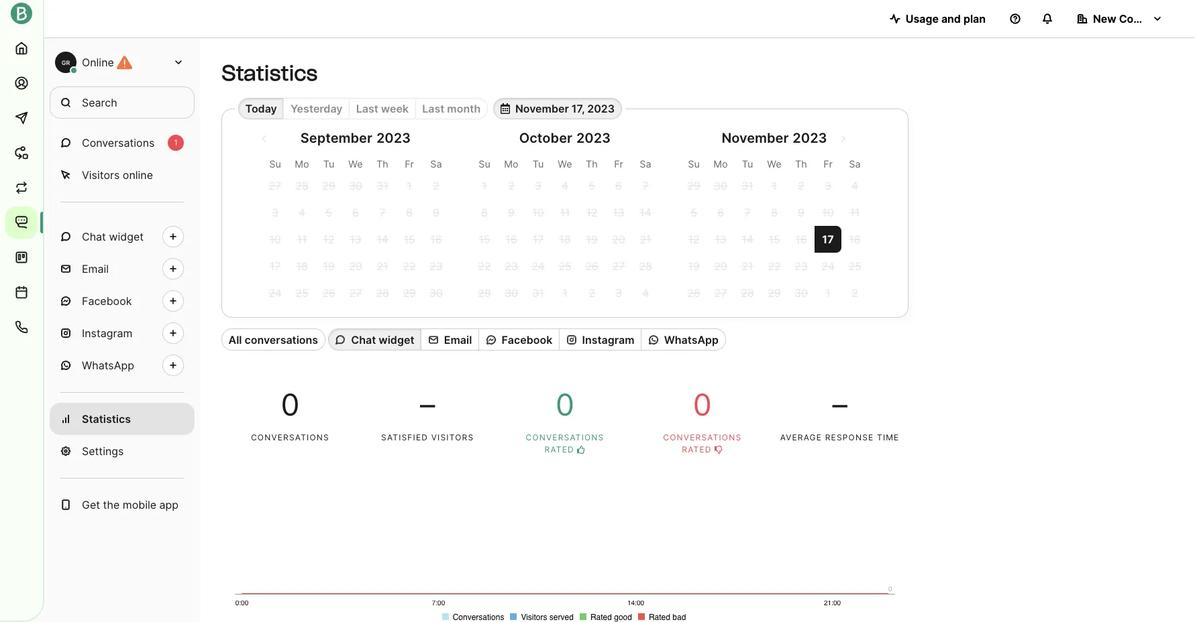 Task type: describe. For each thing, give the bounding box(es) containing it.
whatsapp button
[[641, 329, 726, 351]]

satisfied
[[381, 433, 428, 443]]

grid for october
[[471, 156, 659, 307]]

october
[[519, 131, 573, 147]]

0 for good image
[[556, 387, 575, 423]]

get the mobile app link
[[50, 489, 195, 522]]

tu for november
[[742, 159, 753, 170]]

2023 for november 2023
[[793, 131, 827, 147]]

fr for october
[[614, 159, 624, 170]]

we for november
[[768, 159, 782, 170]]

1
[[174, 138, 178, 148]]

november for november 2023
[[722, 131, 789, 147]]

average response time
[[781, 433, 900, 443]]

october 2023
[[519, 131, 611, 147]]

new company button
[[1067, 5, 1174, 32]]

conversations
[[82, 136, 155, 150]]

mo for november
[[714, 159, 728, 170]]

instagram link
[[50, 318, 195, 350]]

conversations rated for good image
[[526, 433, 604, 455]]

search
[[82, 96, 117, 109]]

0 for bad image
[[693, 387, 712, 423]]

1 vertical spatial whatsapp
[[82, 359, 134, 373]]

facebook link
[[50, 285, 195, 318]]

sa for september 2023
[[431, 159, 442, 170]]

get
[[82, 499, 100, 512]]

0 vertical spatial facebook
[[82, 295, 132, 308]]

heading containing november
[[681, 131, 869, 156]]

2023 inside button
[[588, 102, 615, 116]]

statistics link
[[50, 403, 195, 436]]

17
[[823, 233, 834, 247]]

0 horizontal spatial chat
[[82, 230, 106, 244]]

satisfied visitors
[[381, 433, 474, 443]]

response
[[826, 433, 874, 443]]

conversations inside button
[[245, 333, 318, 347]]

su for october
[[479, 159, 491, 170]]

heading containing september
[[262, 131, 450, 156]]

email inside button
[[444, 333, 472, 347]]

grid for september
[[262, 156, 450, 307]]

facebook inside button
[[502, 333, 553, 347]]

good image
[[578, 446, 586, 454]]

su for september
[[269, 159, 281, 170]]

november 17, 2023 button
[[494, 98, 622, 120]]

0 vertical spatial chat widget
[[82, 230, 144, 244]]

online
[[82, 56, 114, 69]]

all
[[229, 333, 242, 347]]

0 vertical spatial statistics
[[222, 60, 318, 86]]

get the mobile app
[[82, 499, 179, 512]]

gr
[[62, 59, 70, 66]]

november 2023
[[722, 131, 827, 147]]

online
[[123, 169, 153, 182]]

rated for bad image
[[682, 445, 712, 455]]

search link
[[50, 87, 195, 119]]

usage and plan button
[[879, 5, 997, 32]]

all conversations button
[[222, 329, 325, 351]]

new company
[[1094, 12, 1169, 26]]

facebook button
[[479, 329, 559, 351]]

and
[[942, 12, 961, 26]]

app
[[159, 499, 179, 512]]

usage
[[906, 12, 939, 26]]



Task type: locate. For each thing, give the bounding box(es) containing it.
email left the facebook button
[[444, 333, 472, 347]]

fr for september
[[405, 159, 414, 170]]

0 horizontal spatial mo
[[295, 159, 309, 170]]

2 heading from the left
[[471, 131, 659, 156]]

17 grid
[[681, 156, 869, 307]]

2 we from the left
[[558, 159, 572, 170]]

1 horizontal spatial facebook
[[502, 333, 553, 347]]

1 rated from the left
[[545, 445, 575, 455]]

su inside 17 grid
[[688, 159, 700, 170]]

–
[[420, 387, 435, 423], [833, 387, 848, 423]]

we down november 2023
[[768, 159, 782, 170]]

1 horizontal spatial whatsapp
[[664, 333, 719, 347]]

new
[[1094, 12, 1117, 26]]

1 horizontal spatial november
[[722, 131, 789, 147]]

widget
[[109, 230, 144, 244], [379, 333, 415, 347]]

tu for september
[[323, 159, 335, 170]]

1 horizontal spatial conversations rated
[[663, 433, 742, 455]]

september
[[301, 131, 373, 147]]

0 horizontal spatial chat widget
[[82, 230, 144, 244]]

0 vertical spatial whatsapp
[[664, 333, 719, 347]]

plan
[[964, 12, 986, 26]]

email
[[82, 262, 109, 276], [444, 333, 472, 347]]

0 horizontal spatial tu
[[323, 159, 335, 170]]

chat widget inside button
[[351, 333, 415, 347]]

november for november 17, 2023
[[516, 102, 569, 116]]

0 horizontal spatial su
[[269, 159, 281, 170]]

fr inside 17 grid
[[824, 159, 833, 170]]

grid
[[262, 156, 450, 307], [471, 156, 659, 307]]

whatsapp link
[[50, 350, 195, 382]]

3 fr from the left
[[824, 159, 833, 170]]

1 heading from the left
[[262, 131, 450, 156]]

settings
[[82, 445, 124, 459]]

1 vertical spatial widget
[[379, 333, 415, 347]]

tu down october
[[533, 159, 544, 170]]

november inside heading
[[722, 131, 789, 147]]

1 0 from the left
[[281, 387, 300, 423]]

chat widget left email button
[[351, 333, 415, 347]]

1 grid from the left
[[262, 156, 450, 307]]

time
[[877, 433, 900, 443]]

3 0 from the left
[[693, 387, 712, 423]]

november 17, 2023
[[516, 102, 615, 116]]

2 conversations rated from the left
[[663, 433, 742, 455]]

3 tu from the left
[[742, 159, 753, 170]]

0 horizontal spatial november
[[516, 102, 569, 116]]

th for september
[[377, 159, 389, 170]]

2023 for september 2023
[[377, 131, 411, 147]]

1 tu from the left
[[323, 159, 335, 170]]

1 horizontal spatial email
[[444, 333, 472, 347]]

1 – from the left
[[420, 387, 435, 423]]

chat widget link
[[50, 221, 195, 253]]

1 horizontal spatial tu
[[533, 159, 544, 170]]

all conversations
[[229, 333, 318, 347]]

rated left good image
[[545, 445, 575, 455]]

0 vertical spatial november
[[516, 102, 569, 116]]

settings link
[[50, 436, 195, 468]]

september 2023
[[301, 131, 411, 147]]

whatsapp inside button
[[664, 333, 719, 347]]

visitors online link
[[50, 159, 195, 191]]

mo for october
[[504, 159, 519, 170]]

instagram button
[[559, 329, 641, 351]]

1 horizontal spatial widget
[[379, 333, 415, 347]]

1 horizontal spatial chat
[[351, 333, 376, 347]]

we down october 2023
[[558, 159, 572, 170]]

statistics up the settings at the bottom left
[[82, 413, 131, 426]]

email link
[[50, 253, 195, 285]]

rated left bad image
[[682, 445, 712, 455]]

tu inside 17 grid
[[742, 159, 753, 170]]

1 su from the left
[[269, 159, 281, 170]]

fr for november
[[824, 159, 833, 170]]

2023
[[588, 102, 615, 116], [377, 131, 411, 147], [577, 131, 611, 147], [793, 131, 827, 147]]

0 horizontal spatial –
[[420, 387, 435, 423]]

tu down september at the left top
[[323, 159, 335, 170]]

2 horizontal spatial tu
[[742, 159, 753, 170]]

widget inside button
[[379, 333, 415, 347]]

0 horizontal spatial th
[[377, 159, 389, 170]]

heading
[[262, 131, 450, 156], [471, 131, 659, 156], [681, 131, 869, 156]]

november
[[516, 102, 569, 116], [722, 131, 789, 147]]

1 vertical spatial chat
[[351, 333, 376, 347]]

chat
[[82, 230, 106, 244], [351, 333, 376, 347]]

chat widget up email link
[[82, 230, 144, 244]]

0 horizontal spatial we
[[349, 159, 363, 170]]

1 mo from the left
[[295, 159, 309, 170]]

2 fr from the left
[[614, 159, 624, 170]]

th inside 17 grid
[[796, 159, 808, 170]]

2 horizontal spatial mo
[[714, 159, 728, 170]]

we down september 2023
[[349, 159, 363, 170]]

0 horizontal spatial fr
[[405, 159, 414, 170]]

1 horizontal spatial chat widget
[[351, 333, 415, 347]]

today button
[[238, 98, 284, 120]]

– up satisfied visitors
[[420, 387, 435, 423]]

we for september
[[349, 159, 363, 170]]

1 horizontal spatial rated
[[682, 445, 712, 455]]

3 sa from the left
[[849, 159, 861, 170]]

sa for november 2023
[[849, 159, 861, 170]]

2 grid from the left
[[471, 156, 659, 307]]

instagram inside button
[[582, 333, 635, 347]]

mo for september
[[295, 159, 309, 170]]

2 mo from the left
[[504, 159, 519, 170]]

we for october
[[558, 159, 572, 170]]

0 horizontal spatial 0
[[281, 387, 300, 423]]

tu
[[323, 159, 335, 170], [533, 159, 544, 170], [742, 159, 753, 170]]

2 horizontal spatial heading
[[681, 131, 869, 156]]

0 horizontal spatial email
[[82, 262, 109, 276]]

conversations
[[245, 333, 318, 347], [251, 433, 330, 443], [526, 433, 604, 443], [663, 433, 742, 443]]

0 horizontal spatial widget
[[109, 230, 144, 244]]

conversations rated for bad image
[[663, 433, 742, 455]]

mo
[[295, 159, 309, 170], [504, 159, 519, 170], [714, 159, 728, 170]]

– for response
[[833, 387, 848, 423]]

0 horizontal spatial whatsapp
[[82, 359, 134, 373]]

visitors
[[431, 433, 474, 443]]

tu down november 2023
[[742, 159, 753, 170]]

instagram
[[82, 327, 133, 340], [582, 333, 635, 347]]

0 horizontal spatial grid
[[262, 156, 450, 307]]

1 horizontal spatial mo
[[504, 159, 519, 170]]

1 horizontal spatial we
[[558, 159, 572, 170]]

0 horizontal spatial heading
[[262, 131, 450, 156]]

rated
[[545, 445, 575, 455], [682, 445, 712, 455]]

1 horizontal spatial sa
[[640, 159, 652, 170]]

widget left email button
[[379, 333, 415, 347]]

0 horizontal spatial rated
[[545, 445, 575, 455]]

visitors
[[82, 169, 120, 182]]

th down october 2023
[[586, 159, 598, 170]]

1 horizontal spatial –
[[833, 387, 848, 423]]

1 horizontal spatial th
[[586, 159, 598, 170]]

3 we from the left
[[768, 159, 782, 170]]

chat inside button
[[351, 333, 376, 347]]

1 horizontal spatial statistics
[[222, 60, 318, 86]]

fr
[[405, 159, 414, 170], [614, 159, 624, 170], [824, 159, 833, 170]]

th down september 2023
[[377, 159, 389, 170]]

1 horizontal spatial su
[[479, 159, 491, 170]]

statistics
[[222, 60, 318, 86], [82, 413, 131, 426]]

2 0 from the left
[[556, 387, 575, 423]]

17 button
[[815, 227, 842, 253]]

0 horizontal spatial conversations rated
[[526, 433, 604, 455]]

email button
[[421, 329, 479, 351]]

heading containing october
[[471, 131, 659, 156]]

instagram inside 'link'
[[82, 327, 133, 340]]

0 horizontal spatial facebook
[[82, 295, 132, 308]]

0
[[281, 387, 300, 423], [556, 387, 575, 423], [693, 387, 712, 423]]

1 horizontal spatial fr
[[614, 159, 624, 170]]

the
[[103, 499, 120, 512]]

3 mo from the left
[[714, 159, 728, 170]]

su
[[269, 159, 281, 170], [479, 159, 491, 170], [688, 159, 700, 170]]

1 th from the left
[[377, 159, 389, 170]]

email down chat widget link
[[82, 262, 109, 276]]

1 vertical spatial statistics
[[82, 413, 131, 426]]

2 horizontal spatial we
[[768, 159, 782, 170]]

chat widget button
[[328, 329, 421, 351]]

1 fr from the left
[[405, 159, 414, 170]]

3 heading from the left
[[681, 131, 869, 156]]

0 vertical spatial email
[[82, 262, 109, 276]]

bad image
[[715, 446, 723, 454]]

rated for good image
[[545, 445, 575, 455]]

we
[[349, 159, 363, 170], [558, 159, 572, 170], [768, 159, 782, 170]]

1 vertical spatial email
[[444, 333, 472, 347]]

november inside button
[[516, 102, 569, 116]]

conversations rated
[[526, 433, 604, 455], [663, 433, 742, 455]]

0 vertical spatial widget
[[109, 230, 144, 244]]

0 horizontal spatial statistics
[[82, 413, 131, 426]]

2 – from the left
[[833, 387, 848, 423]]

2 horizontal spatial sa
[[849, 159, 861, 170]]

sa inside 17 grid
[[849, 159, 861, 170]]

– for visitors
[[420, 387, 435, 423]]

2 su from the left
[[479, 159, 491, 170]]

2023 for october 2023
[[577, 131, 611, 147]]

1 vertical spatial chat widget
[[351, 333, 415, 347]]

whatsapp
[[664, 333, 719, 347], [82, 359, 134, 373]]

su for november
[[688, 159, 700, 170]]

3 th from the left
[[796, 159, 808, 170]]

1 horizontal spatial 0
[[556, 387, 575, 423]]

statistics up today
[[222, 60, 318, 86]]

visitors online
[[82, 169, 153, 182]]

2 horizontal spatial fr
[[824, 159, 833, 170]]

2 horizontal spatial th
[[796, 159, 808, 170]]

tu for october
[[533, 159, 544, 170]]

average
[[781, 433, 822, 443]]

company
[[1120, 12, 1169, 26]]

1 horizontal spatial grid
[[471, 156, 659, 307]]

1 vertical spatial facebook
[[502, 333, 553, 347]]

1 conversations rated from the left
[[526, 433, 604, 455]]

3 su from the left
[[688, 159, 700, 170]]

2 rated from the left
[[682, 445, 712, 455]]

mo inside 17 grid
[[714, 159, 728, 170]]

1 we from the left
[[349, 159, 363, 170]]

th down november 2023
[[796, 159, 808, 170]]

mobile
[[123, 499, 156, 512]]

2 tu from the left
[[533, 159, 544, 170]]

0 horizontal spatial sa
[[431, 159, 442, 170]]

0 vertical spatial chat
[[82, 230, 106, 244]]

1 horizontal spatial heading
[[471, 131, 659, 156]]

th for november
[[796, 159, 808, 170]]

th for october
[[586, 159, 598, 170]]

we inside 17 grid
[[768, 159, 782, 170]]

chat widget
[[82, 230, 144, 244], [351, 333, 415, 347]]

th
[[377, 159, 389, 170], [586, 159, 598, 170], [796, 159, 808, 170]]

statistics inside 'link'
[[82, 413, 131, 426]]

1 vertical spatial november
[[722, 131, 789, 147]]

2 th from the left
[[586, 159, 598, 170]]

2 horizontal spatial 0
[[693, 387, 712, 423]]

1 horizontal spatial instagram
[[582, 333, 635, 347]]

widget up email link
[[109, 230, 144, 244]]

facebook
[[82, 295, 132, 308], [502, 333, 553, 347]]

17,
[[572, 102, 585, 116]]

today
[[245, 102, 277, 116]]

0 horizontal spatial instagram
[[82, 327, 133, 340]]

– up the average response time
[[833, 387, 848, 423]]

sa
[[431, 159, 442, 170], [640, 159, 652, 170], [849, 159, 861, 170]]

2 sa from the left
[[640, 159, 652, 170]]

1 sa from the left
[[431, 159, 442, 170]]

usage and plan
[[906, 12, 986, 26]]

2 horizontal spatial su
[[688, 159, 700, 170]]



Task type: vqa. For each thing, say whether or not it's contained in the screenshot.
Visitors online's 'Visitors'
no



